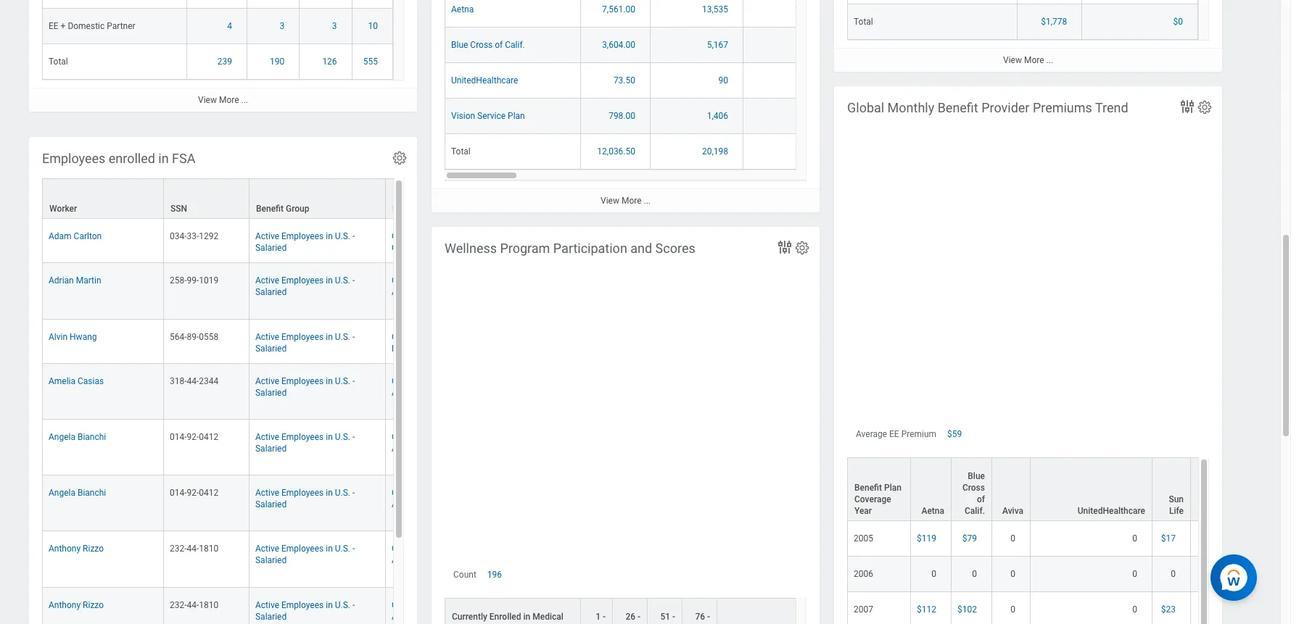 Task type: locate. For each thing, give the bounding box(es) containing it.
1 92- from the top
[[187, 432, 199, 442]]

blue inside monthly benefit provider premiums element
[[451, 40, 468, 50]]

2 angela bianchi from the top
[[49, 488, 106, 498]]

ee
[[49, 21, 59, 31], [889, 482, 899, 492]]

view inside enrollments - healthcare element
[[198, 95, 217, 105]]

0 horizontal spatial calif.
[[505, 40, 525, 50]]

3 change: from the top
[[458, 332, 490, 342]]

blue cross of calif. column header
[[952, 510, 992, 575]]

adrian down 'adam carlton'
[[49, 276, 74, 286]]

1 vertical spatial cross
[[963, 536, 985, 546]]

6 u.s. from the top
[[335, 488, 350, 498]]

1 horizontal spatial martin
[[419, 288, 444, 298]]

enrollment inside open enrollment change: adrian martin on 01/01/2023
[[414, 276, 456, 286]]

3 active employees in u.s. - salaried from the top
[[255, 332, 355, 354]]

angela
[[49, 432, 75, 442], [392, 444, 419, 454], [49, 488, 75, 498], [392, 500, 419, 510]]

vision down unitedhealthcare link
[[451, 111, 475, 121]]

1 232- from the top
[[170, 544, 187, 555]]

plan right the life
[[1223, 559, 1241, 569]]

1 vertical spatial total contribution image
[[749, 75, 830, 86]]

0 horizontal spatial total element
[[451, 143, 471, 157]]

2 014-92-0412 from the top
[[170, 488, 219, 498]]

total contribution image right 90 button
[[749, 75, 830, 86]]

more down $1,778
[[1024, 55, 1044, 65]]

amelia down the 'alvin hwang'
[[49, 376, 75, 386]]

2 3 from the left
[[332, 21, 337, 31]]

benefit for benefit group
[[256, 204, 284, 214]]

view for $1,778
[[1003, 55, 1022, 65]]

vision service plan inside popup button
[[1212, 536, 1241, 569]]

0 horizontal spatial alvin
[[49, 332, 68, 342]]

1 horizontal spatial carlton
[[392, 243, 420, 253]]

calif. up unitedhealthcare link
[[505, 40, 525, 50]]

martin down 'adam carlton'
[[76, 276, 101, 286]]

alvin hwang
[[49, 332, 97, 342]]

2005 element
[[854, 583, 873, 597]]

year
[[855, 559, 872, 569]]

active for open enrollment change: amelia casias on 01/01/2023 link
[[255, 376, 279, 386]]

worker
[[49, 204, 77, 214]]

1 vertical spatial carlton
[[392, 243, 420, 253]]

more down 239 button
[[219, 95, 239, 105]]

1 vertical spatial open enrollment change: anthony rizzo on 01/01/2023
[[392, 600, 507, 622]]

232-44-1810 for first open enrollment change: anthony rizzo on 01/01/2023 link from the top
[[170, 544, 219, 555]]

open inside open enrollment change: alvin hwang on 01/01/2023
[[392, 332, 412, 342]]

aviva
[[1003, 559, 1024, 569]]

1
[[596, 612, 601, 623]]

monthly
[[888, 100, 935, 115]]

4 u.s. from the top
[[335, 376, 350, 386]]

0 vertical spatial 44-
[[187, 376, 199, 386]]

0 vertical spatial ee
[[49, 21, 59, 31]]

1 horizontal spatial cross
[[963, 536, 985, 546]]

benefit right monthly
[[938, 100, 978, 115]]

blue cross of calif. inside monthly benefit provider premiums element
[[451, 40, 525, 50]]

5 open from the top
[[392, 432, 412, 442]]

configure and view chart data image inside wellness program participation and scores element
[[776, 239, 794, 256]]

76
[[695, 612, 705, 623]]

1 232-44-1810 from the top
[[170, 544, 219, 555]]

13,535 button
[[702, 3, 731, 15]]

open for 1st open enrollment change: anthony rizzo on 01/01/2023 link from the bottom
[[392, 600, 412, 611]]

1 total contribution image from the top
[[749, 39, 830, 51]]

2 014- from the top
[[170, 488, 187, 498]]

1 vertical spatial calif.
[[965, 559, 985, 569]]

7 active from the top
[[255, 544, 279, 555]]

4 salaried from the top
[[255, 388, 287, 398]]

01/01/2023 for open enrollment change: adrian martin on 01/01/2023 link
[[458, 288, 505, 298]]

...
[[1046, 55, 1053, 65], [241, 95, 248, 105], [644, 196, 651, 206]]

1 open enrollment change: angela bianchi on 01/01/2023 link from the top
[[392, 429, 510, 454]]

0 horizontal spatial benefit
[[256, 204, 284, 214]]

change: inside open enrollment change: adam carlton on 01/01/2023
[[458, 231, 490, 242]]

10
[[368, 21, 378, 31]]

0 button down aviva at the bottom right of page
[[1011, 586, 1018, 597]]

0 horizontal spatial of
[[495, 40, 503, 50]]

92-
[[187, 432, 199, 442], [187, 488, 199, 498]]

1 horizontal spatial 0
[[1133, 586, 1138, 597]]

1 vertical spatial total
[[49, 57, 68, 67]]

1 horizontal spatial alvin
[[492, 332, 511, 342]]

44-
[[187, 376, 199, 386], [187, 544, 199, 555], [187, 600, 199, 611]]

active employees in u.s. - salaried link
[[255, 229, 355, 253], [255, 273, 355, 298], [255, 329, 355, 354], [255, 373, 355, 398], [255, 429, 355, 454], [255, 485, 355, 510], [255, 541, 355, 566], [255, 597, 355, 622]]

view inside the "enrollments - health savings accounts" element
[[1003, 55, 1022, 65]]

0 vertical spatial 232-44-1810
[[170, 544, 219, 555]]

life
[[1169, 559, 1184, 569]]

$17
[[1161, 586, 1176, 597]]

1 0412 from the top
[[199, 432, 219, 442]]

open enrollment change: angela bianchi on 01/01/2023 for first open enrollment change: angela bianchi on 01/01/2023 link from the bottom of the employees enrolled in fsa element
[[392, 488, 510, 510]]

casias down open enrollment change: alvin hwang on 01/01/2023
[[421, 388, 447, 398]]

1 vertical spatial anthony rizzo
[[49, 600, 104, 611]]

carlton inside open enrollment change: adam carlton on 01/01/2023
[[392, 243, 420, 253]]

aetna up blue cross of calif. link
[[451, 4, 474, 14]]

anthony rizzo for second anthony rizzo link from the top of the employees enrolled in fsa element
[[49, 600, 104, 611]]

1810 for first open enrollment change: anthony rizzo on 01/01/2023 link from the top
[[199, 544, 219, 555]]

0 horizontal spatial hwang
[[70, 332, 97, 342]]

active employees in u.s. - salaried link for first open enrollment change: anthony rizzo on 01/01/2023 link from the top
[[255, 541, 355, 566]]

active employees in u.s. - salaried link for first open enrollment change: angela bianchi on 01/01/2023 link from the bottom of the employees enrolled in fsa element
[[255, 485, 355, 510]]

7 active employees in u.s. - salaried from the top
[[255, 544, 355, 566]]

0 horizontal spatial casias
[[78, 376, 104, 386]]

0 vertical spatial open enrollment change: angela bianchi on 01/01/2023
[[392, 432, 510, 454]]

3 open from the top
[[392, 332, 412, 342]]

7 change: from the top
[[458, 544, 490, 555]]

0 vertical spatial more
[[1024, 55, 1044, 65]]

0 vertical spatial angela bianchi
[[49, 432, 106, 442]]

0 vertical spatial vision service plan image
[[1197, 586, 1241, 597]]

1 vertical spatial more
[[219, 95, 239, 105]]

2 vertical spatial view
[[601, 196, 619, 206]]

cross up unitedhealthcare link
[[470, 40, 493, 50]]

2 0412 from the top
[[199, 488, 219, 498]]

view more ... down $1,778
[[1003, 55, 1053, 65]]

employees for alvin hwang link
[[281, 332, 324, 342]]

21,096 button
[[795, 3, 823, 15]]

total
[[854, 16, 873, 27], [49, 57, 68, 67], [451, 146, 471, 157]]

ee inside row
[[49, 21, 59, 31]]

1 horizontal spatial service
[[1212, 547, 1241, 557]]

1 vertical spatial amelia
[[392, 388, 419, 398]]

enrolled
[[109, 151, 155, 166]]

u.s. for open enrollment change: amelia casias on 01/01/2023 link
[[335, 376, 350, 386]]

open enrollment change: anthony rizzo on 01/01/2023 link down count
[[392, 597, 507, 622]]

1 vertical spatial blue cross of calif.
[[963, 524, 985, 569]]

benefit inside benefit plan coverage year
[[855, 536, 882, 546]]

angela bianchi link for first open enrollment change: angela bianchi on 01/01/2023 link from the bottom of the employees enrolled in fsa element
[[49, 485, 106, 498]]

2 0 button from the left
[[1133, 586, 1140, 597]]

2 0 from the left
[[1133, 586, 1138, 597]]

service inside vision service plan link
[[477, 111, 506, 121]]

unitedhealthcare column header
[[1031, 510, 1153, 575]]

amelia down open enrollment change: alvin hwang on 01/01/2023
[[392, 388, 419, 398]]

26 - 50
[[626, 612, 641, 625]]

232- for active employees in u.s. - salaried link corresponding to first open enrollment change: anthony rizzo on 01/01/2023 link from the top
[[170, 544, 187, 555]]

view more ... link down 239
[[29, 88, 417, 112]]

total contribution image down the 21,096
[[749, 39, 830, 51]]

1 vertical spatial hwang
[[392, 344, 419, 354]]

1 change: from the top
[[458, 231, 490, 242]]

vision
[[451, 111, 475, 121], [1216, 536, 1241, 546]]

2 vision service plan image from the top
[[1197, 621, 1241, 625]]

0 vertical spatial vision
[[451, 111, 475, 121]]

92- for first open enrollment change: angela bianchi on 01/01/2023 link from the bottom of the employees enrolled in fsa element active employees in u.s. - salaried link
[[187, 488, 199, 498]]

on inside open enrollment change: adrian martin on 01/01/2023
[[446, 288, 456, 298]]

plan up coverage at the bottom
[[884, 536, 902, 546]]

enrollment inside open enrollment change: adam carlton on 01/01/2023
[[414, 231, 456, 242]]

cell
[[42, 0, 187, 9], [187, 0, 247, 9], [247, 0, 300, 9], [300, 0, 352, 9], [352, 0, 393, 9], [847, 0, 1017, 4], [1017, 0, 1083, 4], [1083, 0, 1198, 4], [847, 610, 911, 625], [911, 610, 952, 625], [952, 610, 992, 625], [992, 610, 1031, 625], [1031, 610, 1153, 625], [1153, 610, 1191, 625]]

01/01/2023 inside open enrollment change: amelia casias on 01/01/2023
[[461, 388, 507, 398]]

enrollment for open enrollment change: adrian martin on 01/01/2023 link
[[414, 276, 456, 286]]

6 active employees in u.s. - salaried link from the top
[[255, 485, 355, 510]]

0 horizontal spatial 3
[[280, 21, 285, 31]]

5 active from the top
[[255, 432, 279, 442]]

3 button up "190" "button"
[[280, 21, 287, 32]]

alvin up open enrollment change: amelia casias on 01/01/2023 link
[[492, 332, 511, 342]]

1 horizontal spatial casias
[[421, 388, 447, 398]]

01/01/2023 for open enrollment change: adam carlton on 01/01/2023 "link"
[[434, 243, 480, 253]]

in for alvin hwang link
[[326, 332, 333, 342]]

ssn
[[170, 204, 187, 214]]

total inside the "enrollments - health savings accounts" element
[[854, 16, 873, 27]]

0
[[1011, 586, 1016, 597], [1133, 586, 1138, 597]]

0 vertical spatial total contribution image
[[749, 39, 830, 51]]

99-
[[187, 276, 199, 286]]

total element
[[854, 13, 873, 27], [451, 143, 471, 157]]

of inside popup button
[[977, 547, 985, 557]]

more up and at the top
[[622, 196, 642, 206]]

calif.
[[505, 40, 525, 50], [965, 559, 985, 569]]

benefit plan coverage year
[[855, 536, 902, 569]]

total contribution image for 90
[[749, 75, 830, 86]]

1 active employees in u.s. - salaried link from the top
[[255, 229, 355, 253]]

... inside enrollments - healthcare element
[[241, 95, 248, 105]]

unitedhealthcare
[[451, 75, 518, 85], [1078, 559, 1145, 569]]

2 change: from the top
[[458, 276, 490, 286]]

row containing alvin hwang
[[42, 320, 852, 364]]

change: inside open enrollment change: alvin hwang on 01/01/2023
[[458, 332, 490, 342]]

0 vertical spatial open enrollment change: angela bianchi on 01/01/2023 link
[[392, 429, 510, 454]]

change: inside open enrollment change: amelia casias on 01/01/2023
[[458, 376, 490, 386]]

blue cross of calif. inside popup button
[[963, 524, 985, 569]]

change: for 1st open enrollment change: angela bianchi on 01/01/2023 link from the top
[[458, 432, 490, 442]]

aetna link
[[451, 1, 474, 14]]

more inside the "enrollments - health savings accounts" element
[[1024, 55, 1044, 65]]

7 salaried from the top
[[255, 556, 287, 566]]

1 vertical spatial vision service plan image
[[1197, 621, 1241, 625]]

8 change: from the top
[[458, 600, 490, 611]]

carlton down enrollment event
[[392, 243, 420, 253]]

0 horizontal spatial vision
[[451, 111, 475, 121]]

1 44- from the top
[[187, 376, 199, 386]]

and
[[631, 241, 652, 256]]

blue left aviva popup button
[[968, 524, 985, 534]]

2 active from the top
[[255, 276, 279, 286]]

2 232-44-1810 from the top
[[170, 600, 219, 611]]

1 vertical spatial 014-
[[170, 488, 187, 498]]

0 horizontal spatial 0 button
[[1011, 586, 1018, 597]]

change: for 1st open enrollment change: anthony rizzo on 01/01/2023 link from the bottom
[[458, 600, 490, 611]]

1 vertical spatial adrian
[[392, 288, 417, 298]]

enrollment for first open enrollment change: anthony rizzo on 01/01/2023 link from the top
[[414, 544, 456, 555]]

row containing currently enrolled in medical plan
[[445, 599, 856, 625]]

change: for open enrollment change: alvin hwang on 01/01/2023 link
[[458, 332, 490, 342]]

enrollment for open enrollment change: alvin hwang on 01/01/2023 link
[[414, 332, 456, 342]]

01/01/2023 inside open enrollment change: adam carlton on 01/01/2023
[[434, 243, 480, 253]]

0 vertical spatial adrian
[[49, 276, 74, 286]]

$0
[[1173, 16, 1183, 27]]

1 vertical spatial view more ...
[[198, 95, 248, 105]]

5 change: from the top
[[458, 432, 490, 442]]

1 vertical spatial angela bianchi link
[[49, 485, 106, 498]]

configure and view chart data image left the configure global monthly benefit provider premiums trend image
[[1179, 98, 1196, 115]]

4 active employees in u.s. - salaried from the top
[[255, 376, 355, 398]]

adam down enrollment event popup button
[[492, 231, 515, 242]]

ee right average
[[889, 482, 899, 492]]

adrian inside open enrollment change: adrian martin on 01/01/2023
[[392, 288, 417, 298]]

benefit inside column header
[[256, 204, 284, 214]]

2 open enrollment change: angela bianchi on 01/01/2023 link from the top
[[392, 485, 510, 510]]

aviva column header
[[992, 510, 1031, 575]]

1 horizontal spatial view
[[601, 196, 619, 206]]

currently enrolled in medical plan button
[[445, 599, 580, 625]]

vision right sun life column header
[[1216, 536, 1241, 546]]

open for open enrollment change: adam carlton on 01/01/2023 "link"
[[392, 231, 412, 242]]

1 open from the top
[[392, 231, 412, 242]]

plan down unitedhealthcare link
[[508, 111, 525, 121]]

on inside open enrollment change: adam carlton on 01/01/2023
[[422, 243, 432, 253]]

employees for angela bianchi link corresponding to first open enrollment change: angela bianchi on 01/01/2023 link from the bottom of the employees enrolled in fsa element
[[281, 488, 324, 498]]

8 salaried from the top
[[255, 612, 287, 622]]

2 horizontal spatial ...
[[1046, 55, 1053, 65]]

1 vertical spatial 014-92-0412
[[170, 488, 219, 498]]

3 up the 126 button at the top left of page
[[332, 21, 337, 31]]

0 vertical spatial view
[[1003, 55, 1022, 65]]

8 active employees in u.s. - salaried link from the top
[[255, 597, 355, 622]]

view inside monthly benefit provider premiums element
[[601, 196, 619, 206]]

0 vertical spatial view more ... link
[[834, 48, 1222, 72]]

adam inside open enrollment change: adam carlton on 01/01/2023
[[492, 231, 515, 242]]

on inside open enrollment change: alvin hwang on 01/01/2023
[[421, 344, 431, 354]]

0 left $17
[[1133, 586, 1138, 597]]

01/01/2023 for first open enrollment change: angela bianchi on 01/01/2023 link from the bottom of the employees enrolled in fsa element
[[463, 500, 510, 510]]

unitedhealthcare inside popup button
[[1078, 559, 1145, 569]]

0 horizontal spatial configure and view chart data image
[[776, 239, 794, 256]]

premium
[[901, 482, 937, 492]]

on inside open enrollment change: amelia casias on 01/01/2023
[[449, 388, 459, 398]]

0 vertical spatial service
[[477, 111, 506, 121]]

1 horizontal spatial adrian
[[392, 288, 417, 298]]

medical
[[533, 612, 564, 623]]

configure global monthly benefit provider premiums trend image
[[1197, 99, 1213, 115]]

1 horizontal spatial 0 button
[[1133, 586, 1140, 597]]

1 1810 from the top
[[199, 544, 219, 555]]

2 alvin from the left
[[492, 332, 511, 342]]

26 - 50 column header
[[613, 599, 648, 625]]

open
[[392, 231, 412, 242], [392, 276, 412, 286], [392, 332, 412, 342], [392, 376, 412, 386], [392, 432, 412, 442], [392, 488, 412, 498], [392, 544, 412, 555], [392, 600, 412, 611]]

2 1810 from the top
[[199, 600, 219, 611]]

cross inside popup button
[[963, 536, 985, 546]]

view more ... link for $1,778
[[834, 48, 1222, 72]]

view more ...
[[1003, 55, 1053, 65], [198, 95, 248, 105], [601, 196, 651, 206]]

benefit
[[938, 100, 978, 115], [256, 204, 284, 214], [855, 536, 882, 546]]

casias
[[78, 376, 104, 386], [421, 388, 447, 398]]

0412
[[199, 432, 219, 442], [199, 488, 219, 498]]

alvin inside open enrollment change: alvin hwang on 01/01/2023
[[492, 332, 511, 342]]

0 horizontal spatial view more ...
[[198, 95, 248, 105]]

view more ... down 12,036.50 button
[[601, 196, 651, 206]]

on for first open enrollment change: anthony rizzo on 01/01/2023 link from the top
[[449, 556, 459, 566]]

3 up "190" "button"
[[280, 21, 285, 31]]

open inside open enrollment change: adrian martin on 01/01/2023
[[392, 276, 412, 286]]

1810
[[199, 544, 219, 555], [199, 600, 219, 611]]

alvin up amelia casias "link"
[[49, 332, 68, 342]]

open enrollment change: anthony rizzo on 01/01/2023 up count
[[392, 544, 507, 566]]

190
[[270, 57, 285, 67]]

total contribution image up 32,234
[[749, 110, 830, 122]]

5 active employees in u.s. - salaried link from the top
[[255, 429, 355, 454]]

plan down currently
[[452, 624, 469, 625]]

enrollment event
[[392, 204, 458, 214]]

2 open enrollment change: angela bianchi on 01/01/2023 from the top
[[392, 488, 510, 510]]

3 active from the top
[[255, 332, 279, 342]]

enrollment inside open enrollment change: amelia casias on 01/01/2023
[[414, 376, 456, 386]]

4 active employees in u.s. - salaried link from the top
[[255, 373, 355, 398]]

2 horizontal spatial view
[[1003, 55, 1022, 65]]

0 vertical spatial martin
[[76, 276, 101, 286]]

row containing unitedhealthcare
[[445, 63, 1291, 98]]

2 salaried from the top
[[255, 288, 287, 298]]

8 open from the top
[[392, 600, 412, 611]]

1 vertical spatial ee
[[889, 482, 899, 492]]

in for amelia casias "link"
[[326, 376, 333, 386]]

0 button left $17
[[1133, 586, 1140, 597]]

aetna inside monthly benefit provider premiums element
[[451, 4, 474, 14]]

vision service plan image
[[1197, 586, 1241, 597], [1197, 621, 1241, 625]]

4 active from the top
[[255, 376, 279, 386]]

angela bianchi link for 1st open enrollment change: angela bianchi on 01/01/2023 link from the top
[[49, 429, 106, 442]]

adam down worker
[[49, 231, 72, 242]]

1,406
[[707, 111, 728, 121]]

open enrollment change: adrian martin on 01/01/2023 link
[[392, 273, 505, 298]]

blue cross of calif. button
[[952, 511, 992, 573]]

0 vertical spatial open enrollment change: anthony rizzo on 01/01/2023
[[392, 544, 507, 566]]

2 total contribution image from the top
[[749, 75, 830, 86]]

7 u.s. from the top
[[335, 544, 350, 555]]

view for 4
[[198, 95, 217, 105]]

0 vertical spatial angela bianchi link
[[49, 429, 106, 442]]

calif. inside popup button
[[965, 559, 985, 569]]

2 vertical spatial more
[[622, 196, 642, 206]]

open inside open enrollment change: amelia casias on 01/01/2023
[[392, 376, 412, 386]]

2 active employees in u.s. - salaried from the top
[[255, 276, 355, 298]]

... inside the "enrollments - health savings accounts" element
[[1046, 55, 1053, 65]]

232- for 1st open enrollment change: anthony rizzo on 01/01/2023 link from the bottom active employees in u.s. - salaried link
[[170, 600, 187, 611]]

service inside vision service plan popup button
[[1212, 547, 1241, 557]]

blue down aetna link
[[451, 40, 468, 50]]

4 open from the top
[[392, 376, 412, 386]]

- inside the 1 - 25
[[603, 612, 606, 623]]

view more ... link down $1,778
[[834, 48, 1222, 72]]

6 active from the top
[[255, 488, 279, 498]]

1 vision service plan image from the top
[[1197, 586, 1241, 597]]

provider
[[982, 100, 1030, 115]]

total contribution image for 5,167
[[749, 39, 830, 51]]

total inside enrollments - healthcare element
[[49, 57, 68, 67]]

view more ... inside the "enrollments - health savings accounts" element
[[1003, 55, 1053, 65]]

view more ... link for 4
[[29, 88, 417, 112]]

- inside 51 - 75
[[673, 612, 675, 623]]

0 vertical spatial amelia
[[49, 376, 75, 386]]

anthony rizzo for first anthony rizzo link from the top of the employees enrolled in fsa element
[[49, 544, 104, 555]]

0 horizontal spatial view more ... link
[[29, 88, 417, 112]]

51 - 75 column header
[[648, 599, 683, 625]]

5 salaried from the top
[[255, 444, 287, 454]]

anthony rizzo link
[[49, 541, 104, 555], [49, 597, 104, 611]]

change: for open enrollment change: amelia casias on 01/01/2023 link
[[458, 376, 490, 386]]

vision inside row
[[451, 111, 475, 121]]

1 vertical spatial open enrollment change: angela bianchi on 01/01/2023
[[392, 488, 510, 510]]

amelia inside open enrollment change: amelia casias on 01/01/2023
[[392, 388, 419, 398]]

open enrollment change: alvin hwang on 01/01/2023 link
[[392, 329, 511, 354]]

1 vertical spatial angela bianchi
[[49, 488, 106, 498]]

adrian up open enrollment change: alvin hwang on 01/01/2023 link
[[392, 288, 417, 298]]

martin up open enrollment change: alvin hwang on 01/01/2023 link
[[419, 288, 444, 298]]

event
[[437, 204, 458, 214]]

0 down aviva at the bottom right of page
[[1011, 586, 1016, 597]]

1 horizontal spatial unitedhealthcare
[[1078, 559, 1145, 569]]

1 horizontal spatial aetna
[[922, 559, 945, 569]]

1 open enrollment change: angela bianchi on 01/01/2023 from the top
[[392, 432, 510, 454]]

ee left +
[[49, 21, 59, 31]]

benefit left the group
[[256, 204, 284, 214]]

view more ... inside monthly benefit provider premiums element
[[601, 196, 651, 206]]

of up unitedhealthcare link
[[495, 40, 503, 50]]

vision service plan down unitedhealthcare link
[[451, 111, 525, 121]]

5 u.s. from the top
[[335, 432, 350, 442]]

0 horizontal spatial view
[[198, 95, 217, 105]]

amelia casias link
[[49, 373, 104, 386]]

2 open from the top
[[392, 276, 412, 286]]

vision service plan image inside row
[[1197, 586, 1241, 597]]

change: for open enrollment change: adrian martin on 01/01/2023 link
[[458, 276, 490, 286]]

cross inside monthly benefit provider premiums element
[[470, 40, 493, 50]]

unitedhealthcare up vision service plan link
[[451, 75, 518, 85]]

12,036.50 button
[[597, 146, 638, 157]]

salaried for 1st open enrollment change: angela bianchi on 01/01/2023 link from the top
[[255, 444, 287, 454]]

0 horizontal spatial amelia
[[49, 376, 75, 386]]

6 active employees in u.s. - salaried from the top
[[255, 488, 355, 510]]

configure and view chart data image left configure wellness program participation and scores icon on the top
[[776, 239, 794, 256]]

adam
[[49, 231, 72, 242], [492, 231, 515, 242]]

of left aviva popup button
[[977, 547, 985, 557]]

8 u.s. from the top
[[335, 600, 350, 611]]

... inside monthly benefit provider premiums element
[[644, 196, 651, 206]]

1 vertical spatial anthony rizzo link
[[49, 597, 104, 611]]

vision service plan inside row
[[451, 111, 525, 121]]

5 active employees in u.s. - salaried from the top
[[255, 432, 355, 454]]

1 vertical spatial martin
[[419, 288, 444, 298]]

7 active employees in u.s. - salaried link from the top
[[255, 541, 355, 566]]

6 salaried from the top
[[255, 500, 287, 510]]

$1,778 button
[[1041, 16, 1070, 27]]

configure employees enrolled in fsa image
[[392, 150, 408, 166]]

0 vertical spatial 0412
[[199, 432, 219, 442]]

3 button up the 126 button at the top left of page
[[332, 21, 339, 32]]

more inside monthly benefit provider premiums element
[[622, 196, 642, 206]]

plan inside benefit plan coverage year
[[884, 536, 902, 546]]

1 vertical spatial of
[[977, 547, 985, 557]]

blue
[[451, 40, 468, 50], [968, 524, 985, 534]]

enrollment inside open enrollment change: alvin hwang on 01/01/2023
[[414, 332, 456, 342]]

1 014-92-0412 from the top
[[170, 432, 219, 442]]

1810 for 1st open enrollment change: anthony rizzo on 01/01/2023 link from the bottom
[[199, 600, 219, 611]]

01/01/2023 inside open enrollment change: adrian martin on 01/01/2023
[[458, 288, 505, 298]]

1 vertical spatial 232-
[[170, 600, 187, 611]]

total contribution image
[[749, 39, 830, 51], [749, 75, 830, 86], [749, 110, 830, 122]]

0 vertical spatial total element
[[854, 13, 873, 27]]

aetna up the $119 "button"
[[922, 559, 945, 569]]

0 vertical spatial blue
[[451, 40, 468, 50]]

open for open enrollment change: adrian martin on 01/01/2023 link
[[392, 276, 412, 286]]

open enrollment change: angela bianchi on 01/01/2023
[[392, 432, 510, 454], [392, 488, 510, 510]]

more
[[1024, 55, 1044, 65], [219, 95, 239, 105], [622, 196, 642, 206]]

2 active employees in u.s. - salaried link from the top
[[255, 273, 355, 298]]

row
[[42, 0, 393, 9], [445, 0, 1291, 27], [847, 0, 1198, 4], [847, 4, 1198, 40], [42, 9, 393, 44], [445, 27, 1291, 63], [42, 44, 393, 80], [445, 63, 1291, 98], [445, 98, 1291, 134], [445, 134, 1291, 170], [42, 179, 852, 220], [42, 219, 852, 264], [42, 264, 852, 320], [42, 320, 852, 364], [42, 364, 852, 420], [42, 420, 852, 476], [42, 476, 852, 532], [847, 510, 1291, 575], [42, 532, 852, 588], [847, 574, 1291, 610], [42, 588, 852, 625], [445, 599, 856, 625], [847, 610, 1291, 625]]

0 horizontal spatial 3 button
[[280, 21, 287, 32]]

1 vertical spatial open enrollment change: angela bianchi on 01/01/2023 link
[[392, 485, 510, 510]]

hwang up amelia casias "link"
[[70, 332, 97, 342]]

0 vertical spatial 014-
[[170, 432, 187, 442]]

6 open from the top
[[392, 488, 412, 498]]

cross left aviva popup button
[[963, 536, 985, 546]]

open enrollment change: amelia casias on 01/01/2023
[[392, 376, 507, 398]]

blue cross of calif. left aviva popup button
[[963, 524, 985, 569]]

active employees in u.s. - salaried link for 1st open enrollment change: angela bianchi on 01/01/2023 link from the top
[[255, 429, 355, 454]]

1 vertical spatial vision
[[1216, 536, 1241, 546]]

enrollment for 1st open enrollment change: anthony rizzo on 01/01/2023 link from the bottom
[[414, 600, 456, 611]]

1 vertical spatial aetna
[[922, 559, 945, 569]]

plan
[[508, 111, 525, 121], [884, 536, 902, 546], [1223, 559, 1241, 569], [452, 624, 469, 625]]

0 horizontal spatial aetna
[[451, 4, 474, 14]]

ssn column header
[[164, 179, 250, 220]]

8 active from the top
[[255, 600, 279, 611]]

2 u.s. from the top
[[335, 276, 350, 286]]

0 vertical spatial calif.
[[505, 40, 525, 50]]

2 vertical spatial 44-
[[187, 600, 199, 611]]

1 anthony rizzo from the top
[[49, 544, 104, 555]]

- inside 26 - 50
[[638, 612, 641, 623]]

2 adam from the left
[[492, 231, 515, 242]]

ee + domestic partner
[[49, 21, 135, 31]]

76 - 100 column header
[[683, 599, 717, 625]]

0 horizontal spatial ...
[[241, 95, 248, 105]]

1 angela bianchi link from the top
[[49, 429, 106, 442]]

total element down vision service plan link
[[451, 143, 471, 157]]

salaried
[[255, 243, 287, 253], [255, 288, 287, 298], [255, 344, 287, 354], [255, 388, 287, 398], [255, 444, 287, 454], [255, 500, 287, 510], [255, 556, 287, 566], [255, 612, 287, 622]]

0 horizontal spatial blue
[[451, 40, 468, 50]]

7,561.00
[[602, 4, 635, 14]]

blue cross of calif. up unitedhealthcare link
[[451, 40, 525, 50]]

open inside open enrollment change: adam carlton on 01/01/2023
[[392, 231, 412, 242]]

view more ... link for 3,604.00
[[432, 188, 820, 212]]

76 - 100 button
[[683, 599, 717, 625]]

salaried for 1st open enrollment change: anthony rizzo on 01/01/2023 link from the bottom
[[255, 612, 287, 622]]

configure and view chart data image
[[1179, 98, 1196, 115], [776, 239, 794, 256]]

1 horizontal spatial ...
[[644, 196, 651, 206]]

2 92- from the top
[[187, 488, 199, 498]]

group
[[286, 204, 309, 214]]

benefit plan coverage year button
[[848, 511, 910, 573]]

alvin
[[49, 332, 68, 342], [492, 332, 511, 342]]

0 vertical spatial open enrollment change: anthony rizzo on 01/01/2023 link
[[392, 541, 507, 566]]

0 horizontal spatial 0
[[1011, 586, 1016, 597]]

4 change: from the top
[[458, 376, 490, 386]]

total inside monthly benefit provider premiums element
[[451, 146, 471, 157]]

1 vertical spatial 232-44-1810
[[170, 600, 219, 611]]

0 horizontal spatial total
[[49, 57, 68, 67]]

view more ... link down 12,036.50 button
[[432, 188, 820, 212]]

3 total contribution image from the top
[[749, 110, 830, 122]]

0 button
[[1011, 586, 1018, 597], [1133, 586, 1140, 597]]

benefit up coverage at the bottom
[[855, 536, 882, 546]]

13,535
[[702, 4, 728, 14]]

hwang up open enrollment change: amelia casias on 01/01/2023 link
[[392, 344, 419, 354]]

change: inside open enrollment change: adrian martin on 01/01/2023
[[458, 276, 490, 286]]

0 vertical spatial casias
[[78, 376, 104, 386]]

... for $1,778
[[1046, 55, 1053, 65]]

calif. up the $79 button
[[965, 559, 985, 569]]

2 232- from the top
[[170, 600, 187, 611]]

1 vertical spatial total element
[[451, 143, 471, 157]]

89-
[[187, 332, 199, 342]]

service right the sun
[[1212, 547, 1241, 557]]

carlton down worker
[[74, 231, 102, 242]]

service
[[477, 111, 506, 121], [1212, 547, 1241, 557]]

on
[[422, 243, 432, 253], [446, 288, 456, 298], [421, 344, 431, 354], [449, 388, 459, 398], [451, 444, 461, 454], [451, 500, 461, 510], [449, 556, 459, 566], [449, 612, 459, 622]]

more inside enrollments - healthcare element
[[219, 95, 239, 105]]

73.50
[[614, 75, 635, 85]]

1 angela bianchi from the top
[[49, 432, 106, 442]]

view for 3,604.00
[[601, 196, 619, 206]]

vision service plan right the sun
[[1212, 536, 1241, 569]]

aviva button
[[992, 511, 1030, 573]]

on for first open enrollment change: angela bianchi on 01/01/2023 link from the bottom of the employees enrolled in fsa element
[[451, 500, 461, 510]]

active for first open enrollment change: angela bianchi on 01/01/2023 link from the bottom of the employees enrolled in fsa element
[[255, 488, 279, 498]]

casias down the 'alvin hwang'
[[78, 376, 104, 386]]

angela bianchi link
[[49, 429, 106, 442], [49, 485, 106, 498]]

1 open enrollment change: anthony rizzo on 01/01/2023 link from the top
[[392, 541, 507, 566]]

u.s.
[[335, 231, 350, 242], [335, 276, 350, 286], [335, 332, 350, 342], [335, 376, 350, 386], [335, 432, 350, 442], [335, 488, 350, 498], [335, 544, 350, 555], [335, 600, 350, 611]]

employees for angela bianchi link associated with 1st open enrollment change: angela bianchi on 01/01/2023 link from the top
[[281, 432, 324, 442]]

u.s. for first open enrollment change: angela bianchi on 01/01/2023 link from the bottom of the employees enrolled in fsa element
[[335, 488, 350, 498]]

1 horizontal spatial total
[[451, 146, 471, 157]]

service down unitedhealthcare link
[[477, 111, 506, 121]]

3,604.00 button
[[602, 39, 638, 51]]

active for first open enrollment change: anthony rizzo on 01/01/2023 link from the top
[[255, 544, 279, 555]]

2 anthony rizzo from the top
[[49, 600, 104, 611]]

view more ... inside enrollments - healthcare element
[[198, 95, 248, 105]]

view more ... down 239
[[198, 95, 248, 105]]

0 horizontal spatial service
[[477, 111, 506, 121]]

1 3 from the left
[[280, 21, 285, 31]]

1 vertical spatial 0412
[[199, 488, 219, 498]]

01/01/2023 for first open enrollment change: anthony rizzo on 01/01/2023 link from the top
[[461, 556, 507, 566]]

1 014- from the top
[[170, 432, 187, 442]]

2 open enrollment change: anthony rizzo on 01/01/2023 from the top
[[392, 600, 507, 622]]

active employees in u.s. - salaried link for 1st open enrollment change: anthony rizzo on 01/01/2023 link from the bottom
[[255, 597, 355, 622]]

1 horizontal spatial hwang
[[392, 344, 419, 354]]

global monthly benefit provider premiums trend element
[[834, 86, 1291, 625]]

open enrollment change: anthony rizzo on 01/01/2023 down count
[[392, 600, 507, 622]]

unitedhealthcare left sun life popup button
[[1078, 559, 1145, 569]]

open enrollment change: anthony rizzo on 01/01/2023 link up count
[[392, 541, 507, 566]]

3 u.s. from the top
[[335, 332, 350, 342]]

bianchi
[[78, 432, 106, 442], [421, 444, 449, 454], [78, 488, 106, 498], [421, 500, 449, 510]]

total element right 21,096 button
[[854, 13, 873, 27]]

01/01/2023 inside open enrollment change: alvin hwang on 01/01/2023
[[433, 344, 479, 354]]

798.00
[[609, 111, 635, 121]]

active employees in u.s. - salaried link for open enrollment change: amelia casias on 01/01/2023 link
[[255, 373, 355, 398]]

1 horizontal spatial benefit
[[855, 536, 882, 546]]

01/01/2023 for open enrollment change: alvin hwang on 01/01/2023 link
[[433, 344, 479, 354]]



Task type: describe. For each thing, give the bounding box(es) containing it.
3 salaried from the top
[[255, 344, 287, 354]]

92- for active employees in u.s. - salaried link for 1st open enrollment change: angela bianchi on 01/01/2023 link from the top
[[187, 432, 199, 442]]

currently
[[452, 612, 487, 623]]

employees for adam carlton link
[[281, 231, 324, 242]]

row containing adrian martin
[[42, 264, 852, 320]]

scores
[[656, 241, 695, 256]]

wellness program participation and scores element
[[432, 227, 856, 625]]

row containing amelia casias
[[42, 364, 852, 420]]

1 u.s. from the top
[[335, 231, 350, 242]]

... for 3,604.00
[[644, 196, 651, 206]]

adam carlton
[[49, 231, 102, 242]]

44- for rizzo
[[187, 544, 199, 555]]

2005
[[854, 586, 873, 597]]

4 button
[[227, 21, 234, 32]]

in for adam carlton link
[[326, 231, 333, 242]]

u.s. for first open enrollment change: anthony rizzo on 01/01/2023 link from the top
[[335, 544, 350, 555]]

in for first anthony rizzo link from the top of the employees enrolled in fsa element
[[326, 544, 333, 555]]

26
[[626, 612, 636, 623]]

0 vertical spatial hwang
[[70, 332, 97, 342]]

configure wellness program participation and scores image
[[794, 240, 810, 256]]

21,096
[[795, 4, 821, 14]]

alvin hwang link
[[49, 329, 97, 342]]

total contribution image for 1,406
[[749, 110, 830, 122]]

view more ... for $1,778
[[1003, 55, 1053, 65]]

calif. inside monthly benefit provider premiums element
[[505, 40, 525, 50]]

amelia inside "link"
[[49, 376, 75, 386]]

salaried for first open enrollment change: angela bianchi on 01/01/2023 link from the bottom of the employees enrolled in fsa element
[[255, 500, 287, 510]]

3 active employees in u.s. - salaried link from the top
[[255, 329, 355, 354]]

row containing vision service plan
[[445, 98, 1291, 134]]

239 button
[[217, 56, 234, 68]]

open for 1st open enrollment change: angela bianchi on 01/01/2023 link from the top
[[392, 432, 412, 442]]

034-33-1292
[[170, 231, 219, 242]]

32,234
[[795, 146, 821, 157]]

row containing 2005
[[847, 574, 1291, 610]]

change: for open enrollment change: adam carlton on 01/01/2023 "link"
[[458, 231, 490, 242]]

014- for angela bianchi link associated with 1st open enrollment change: angela bianchi on 01/01/2023 link from the top
[[170, 432, 187, 442]]

0 horizontal spatial carlton
[[74, 231, 102, 242]]

blue inside popup button
[[968, 524, 985, 534]]

total element inside monthly benefit provider premiums element
[[451, 143, 471, 157]]

1 adam from the left
[[49, 231, 72, 242]]

258-
[[170, 276, 187, 286]]

1 - 25 column header
[[581, 599, 613, 625]]

open enrollment change: adam carlton on 01/01/2023 link
[[392, 229, 515, 253]]

unitedhealthcare inside row
[[451, 75, 518, 85]]

enrollment event button
[[386, 179, 522, 218]]

20,198 button
[[702, 146, 731, 157]]

$59 button
[[948, 481, 964, 493]]

salaried for open enrollment change: amelia casias on 01/01/2023 link
[[255, 388, 287, 398]]

total for 239
[[49, 57, 68, 67]]

blue cross of calif. link
[[451, 37, 525, 50]]

enrollments - healthcare element
[[29, 0, 417, 112]]

232-44-1810 for 1st open enrollment change: anthony rizzo on 01/01/2023 link from the bottom
[[170, 600, 219, 611]]

change: for first open enrollment change: angela bianchi on 01/01/2023 link from the bottom of the employees enrolled in fsa element
[[458, 488, 490, 498]]

benefit plan coverage year column header
[[847, 510, 911, 575]]

configure and view chart data image for global monthly benefit provider premiums trend
[[1179, 98, 1196, 115]]

participation
[[553, 241, 627, 256]]

1 3 button from the left
[[280, 21, 287, 32]]

worker column header
[[42, 179, 164, 220]]

active for 1st open enrollment change: anthony rizzo on 01/01/2023 link from the bottom
[[255, 600, 279, 611]]

unitedhealthcare link
[[451, 72, 518, 85]]

3,604.00
[[602, 40, 635, 50]]

enrollments - health savings accounts element
[[834, 0, 1222, 72]]

active for open enrollment change: adrian martin on 01/01/2023 link
[[255, 276, 279, 286]]

126
[[322, 57, 337, 67]]

enrollment for 1st open enrollment change: angela bianchi on 01/01/2023 link from the top
[[414, 432, 456, 442]]

50
[[631, 624, 641, 625]]

on for open enrollment change: alvin hwang on 01/01/2023 link
[[421, 344, 431, 354]]

active employees in u.s. - salaried link for open enrollment change: adrian martin on 01/01/2023 link
[[255, 273, 355, 298]]

51
[[660, 612, 670, 623]]

... for 4
[[241, 95, 248, 105]]

employees for adrian martin link
[[281, 276, 324, 286]]

enrollment for open enrollment change: amelia casias on 01/01/2023 link
[[414, 376, 456, 386]]

vision inside vision service plan
[[1216, 536, 1241, 546]]

aetna inside popup button
[[922, 559, 945, 569]]

1 0 button from the left
[[1011, 586, 1018, 597]]

on for open enrollment change: adrian martin on 01/01/2023 link
[[446, 288, 456, 298]]

258-99-1019
[[170, 276, 219, 286]]

enrollment for open enrollment change: adam carlton on 01/01/2023 "link"
[[414, 231, 456, 242]]

change: for first open enrollment change: anthony rizzo on 01/01/2023 link from the top
[[458, 544, 490, 555]]

plan inside monthly benefit provider premiums element
[[508, 111, 525, 121]]

trend
[[1095, 100, 1128, 115]]

benefit group
[[256, 204, 309, 214]]

enrollment inside popup button
[[392, 204, 435, 214]]

in for angela bianchi link corresponding to first open enrollment change: angela bianchi on 01/01/2023 link from the bottom of the employees enrolled in fsa element
[[326, 488, 333, 498]]

$119 button
[[917, 586, 939, 597]]

vision service plan link
[[451, 108, 525, 121]]

on for 1st open enrollment change: anthony rizzo on 01/01/2023 link from the bottom
[[449, 612, 459, 622]]

open for first open enrollment change: angela bianchi on 01/01/2023 link from the bottom of the employees enrolled in fsa element
[[392, 488, 412, 498]]

row containing worker
[[42, 179, 852, 220]]

8 active employees in u.s. - salaried from the top
[[255, 600, 355, 622]]

1 - 25
[[596, 612, 606, 625]]

196 button
[[487, 570, 504, 581]]

row containing adam carlton
[[42, 219, 852, 264]]

239
[[217, 57, 232, 67]]

in for angela bianchi link associated with 1st open enrollment change: angela bianchi on 01/01/2023 link from the top
[[326, 432, 333, 442]]

100
[[695, 624, 710, 625]]

014- for angela bianchi link corresponding to first open enrollment change: angela bianchi on 01/01/2023 link from the bottom of the employees enrolled in fsa element
[[170, 488, 187, 498]]

2 3 button from the left
[[332, 21, 339, 32]]

$119
[[917, 586, 937, 597]]

01/01/2023 for open enrollment change: amelia casias on 01/01/2023 link
[[461, 388, 507, 398]]

benefit group button
[[250, 179, 385, 218]]

row inside wellness program participation and scores element
[[445, 599, 856, 625]]

benefit group column header
[[250, 179, 386, 220]]

1 salaried from the top
[[255, 243, 287, 253]]

564-
[[170, 332, 187, 342]]

partner
[[107, 21, 135, 31]]

worker button
[[43, 179, 163, 218]]

3 44- from the top
[[187, 600, 199, 611]]

76 - 100
[[695, 612, 710, 625]]

employees for amelia casias "link"
[[281, 376, 324, 386]]

0412 for angela bianchi link corresponding to first open enrollment change: angela bianchi on 01/01/2023 link from the bottom of the employees enrolled in fsa element
[[199, 488, 219, 498]]

1 active employees in u.s. - salaried from the top
[[255, 231, 355, 253]]

0558
[[199, 332, 219, 342]]

open enrollment change: adrian martin on 01/01/2023
[[392, 276, 505, 298]]

casias inside "link"
[[78, 376, 104, 386]]

total for 12,036.50
[[451, 146, 471, 157]]

open enrollment change: alvin hwang on 01/01/2023
[[392, 332, 511, 354]]

configure and view chart data image for wellness program participation and scores
[[776, 239, 794, 256]]

average
[[856, 482, 887, 492]]

51 - 75
[[660, 612, 675, 625]]

1 anthony rizzo link from the top
[[49, 541, 104, 555]]

currently enrolled in medical plan column header
[[445, 599, 581, 625]]

on for 1st open enrollment change: angela bianchi on 01/01/2023 link from the top
[[451, 444, 461, 454]]

more for $1,778
[[1024, 55, 1044, 65]]

1 active from the top
[[255, 231, 279, 242]]

aetna column header
[[911, 510, 952, 575]]

7,561.00 button
[[602, 3, 638, 15]]

75
[[665, 624, 675, 625]]

angela bianchi for angela bianchi link associated with 1st open enrollment change: angela bianchi on 01/01/2023 link from the top
[[49, 432, 106, 442]]

more for 3,604.00
[[622, 196, 642, 206]]

0412 for angela bianchi link associated with 1st open enrollment change: angela bianchi on 01/01/2023 link from the top
[[199, 432, 219, 442]]

2344
[[199, 376, 219, 386]]

555 button
[[363, 56, 380, 68]]

martin inside open enrollment change: adrian martin on 01/01/2023
[[419, 288, 444, 298]]

active for 1st open enrollment change: angela bianchi on 01/01/2023 link from the top
[[255, 432, 279, 442]]

1 0 from the left
[[1011, 586, 1016, 597]]

adam carlton link
[[49, 229, 102, 242]]

view more ... for 4
[[198, 95, 248, 105]]

program
[[500, 241, 550, 256]]

sun life button
[[1153, 511, 1190, 573]]

90
[[719, 75, 728, 85]]

0 horizontal spatial adrian
[[49, 276, 74, 286]]

2 open enrollment change: anthony rizzo on 01/01/2023 link from the top
[[392, 597, 507, 622]]

ee inside 'global monthly benefit provider premiums trend' element
[[889, 482, 899, 492]]

$1,778
[[1041, 16, 1067, 27]]

view more ... for 3,604.00
[[601, 196, 651, 206]]

count
[[453, 570, 476, 580]]

plan inside currently enrolled in medical plan
[[452, 624, 469, 625]]

employees enrolled in fsa
[[42, 151, 195, 166]]

44- for casias
[[187, 376, 199, 386]]

564-89-0558
[[170, 332, 219, 342]]

row containing ee + domestic partner
[[42, 9, 393, 44]]

1292
[[199, 231, 219, 242]]

318-
[[170, 376, 187, 386]]

casias inside open enrollment change: amelia casias on 01/01/2023
[[421, 388, 447, 398]]

employees enrolled in fsa element
[[29, 137, 852, 625]]

more for 4
[[219, 95, 239, 105]]

4
[[227, 21, 232, 31]]

open enrollment change: adam carlton on 01/01/2023
[[392, 231, 515, 253]]

u.s. for 1st open enrollment change: anthony rizzo on 01/01/2023 link from the bottom
[[335, 600, 350, 611]]

monthly benefit provider premiums element
[[432, 0, 1291, 212]]

open for open enrollment change: amelia casias on 01/01/2023 link
[[392, 376, 412, 386]]

open enrollment change: amelia casias on 01/01/2023 link
[[392, 373, 507, 398]]

wellness program participation and scores
[[445, 241, 695, 256]]

enrollment for first open enrollment change: angela bianchi on 01/01/2023 link from the bottom of the employees enrolled in fsa element
[[414, 488, 456, 498]]

of inside monthly benefit provider premiums element
[[495, 40, 503, 50]]

1019
[[199, 276, 219, 286]]

034-
[[170, 231, 187, 242]]

318-44-2344
[[170, 376, 219, 386]]

in for adrian martin link
[[326, 276, 333, 286]]

$17 button
[[1161, 586, 1178, 597]]

employees for first anthony rizzo link from the top of the employees enrolled in fsa element
[[281, 544, 324, 555]]

u.s. for 1st open enrollment change: angela bianchi on 01/01/2023 link from the top
[[335, 432, 350, 442]]

26 - 50 button
[[613, 599, 647, 625]]

angela bianchi for angela bianchi link corresponding to first open enrollment change: angela bianchi on 01/01/2023 link from the bottom of the employees enrolled in fsa element
[[49, 488, 106, 498]]

sun life
[[1169, 547, 1184, 569]]

25
[[596, 624, 606, 625]]

33-
[[187, 231, 199, 242]]

$59
[[948, 482, 962, 492]]

open for open enrollment change: alvin hwang on 01/01/2023 link
[[392, 332, 412, 342]]

salaried for first open enrollment change: anthony rizzo on 01/01/2023 link from the top
[[255, 556, 287, 566]]

10 button
[[368, 21, 380, 32]]

2 anthony rizzo link from the top
[[49, 597, 104, 611]]

$79 button
[[963, 586, 979, 597]]

1 alvin from the left
[[49, 332, 68, 342]]

20,198
[[702, 146, 728, 157]]

1 open enrollment change: anthony rizzo on 01/01/2023 from the top
[[392, 544, 507, 566]]

benefit for benefit plan coverage year
[[855, 536, 882, 546]]

hwang inside open enrollment change: alvin hwang on 01/01/2023
[[392, 344, 419, 354]]

open enrollment change: angela bianchi on 01/01/2023 for 1st open enrollment change: angela bianchi on 01/01/2023 link from the top
[[392, 432, 510, 454]]

in inside currently enrolled in medical plan
[[523, 612, 530, 623]]

sun life column header
[[1153, 510, 1191, 575]]

global
[[847, 100, 884, 115]]

row containing aetna
[[445, 0, 1291, 27]]

- inside the 76 - 100
[[707, 612, 710, 623]]

014-92-0412 for 1st open enrollment change: angela bianchi on 01/01/2023 link from the top
[[170, 432, 219, 442]]

total element inside the "enrollments - health savings accounts" element
[[854, 13, 873, 27]]

wellness
[[445, 241, 497, 256]]

premiums
[[1033, 100, 1092, 115]]

ssn button
[[164, 179, 249, 218]]

salaried for open enrollment change: adrian martin on 01/01/2023 link
[[255, 288, 287, 298]]

0 vertical spatial benefit
[[938, 100, 978, 115]]

open for first open enrollment change: anthony rizzo on 01/01/2023 link from the top
[[392, 544, 412, 555]]

u.s. for open enrollment change: adrian martin on 01/01/2023 link
[[335, 276, 350, 286]]



Task type: vqa. For each thing, say whether or not it's contained in the screenshot.


